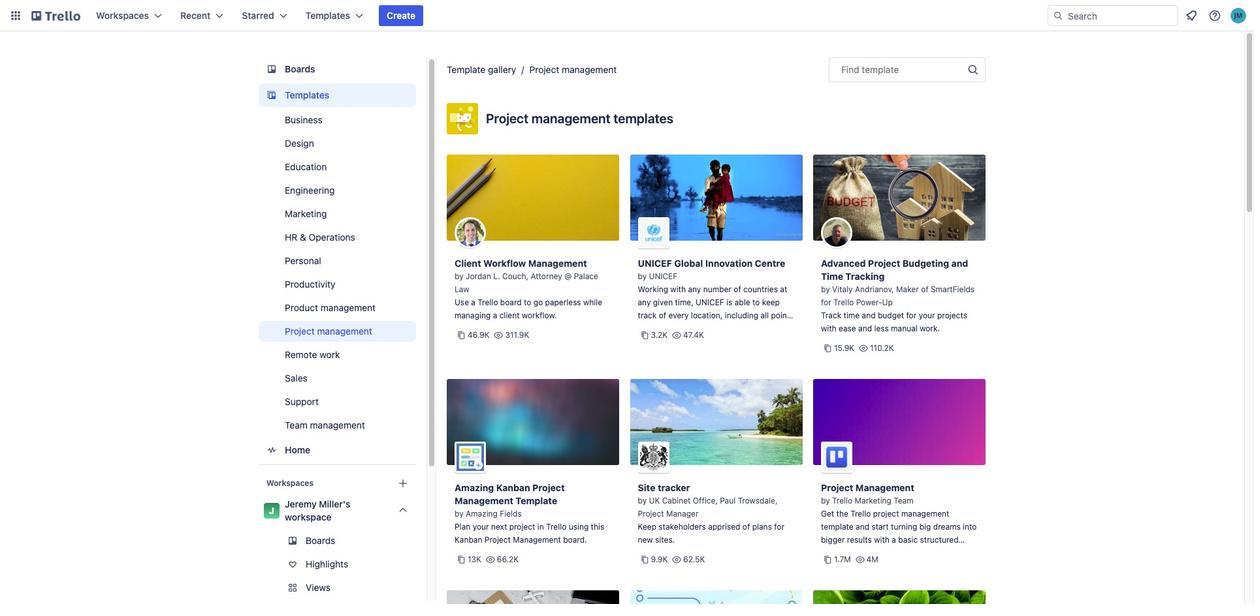 Task type: locate. For each thing, give the bounding box(es) containing it.
team down 'support'
[[285, 420, 308, 431]]

project up start
[[873, 510, 899, 519]]

project down next
[[485, 536, 511, 546]]

1 vertical spatial any
[[638, 298, 651, 308]]

open information menu image
[[1209, 9, 1222, 22]]

l.
[[493, 272, 500, 282]]

1 vertical spatial template
[[516, 496, 557, 507]]

template inside 'amazing kanban project management template by amazing fields plan your next project in trello using this kanban project management board.'
[[516, 496, 557, 507]]

budgeting
[[903, 258, 949, 269]]

innovation
[[705, 258, 753, 269]]

management
[[528, 258, 587, 269], [856, 483, 915, 494], [455, 496, 513, 507], [513, 536, 561, 546]]

management up @
[[528, 258, 587, 269]]

uk
[[649, 497, 660, 506]]

47.4k
[[683, 331, 704, 340]]

jordan l. couch, attorney @ palace law image
[[455, 218, 486, 249]]

team management link
[[259, 415, 416, 436]]

project management icon image
[[447, 103, 478, 135]]

project up the
[[821, 483, 854, 494]]

create button
[[379, 5, 423, 26]]

1 vertical spatial templates
[[285, 90, 329, 101]]

project down "fields"
[[509, 523, 535, 532]]

0 horizontal spatial project management link
[[259, 321, 416, 342]]

by inside 'amazing kanban project management template by amazing fields plan your next project in trello using this kanban project management board.'
[[455, 510, 464, 519]]

countries
[[744, 285, 778, 295]]

0 horizontal spatial team
[[285, 420, 308, 431]]

vitaly andrianov, maker of smartfields for trello power-up image
[[821, 218, 853, 249]]

marketing inside marketing link
[[285, 208, 327, 220]]

starred
[[242, 10, 274, 21]]

66.2k
[[497, 555, 519, 565]]

template up in
[[516, 496, 557, 507]]

management inside project management by trello marketing team get the trello project management template and start turning big dreams into bigger results with a basic structured workflow designed for teams of any size.
[[901, 510, 950, 519]]

project management up project management templates
[[529, 64, 617, 75]]

templates up business
[[285, 90, 329, 101]]

with up time,
[[671, 285, 686, 295]]

Find template field
[[829, 57, 986, 82]]

0 horizontal spatial template
[[821, 523, 854, 532]]

kanban up "fields"
[[496, 483, 530, 494]]

trello right in
[[546, 523, 567, 532]]

0 vertical spatial unicef
[[638, 258, 672, 269]]

board.
[[563, 536, 587, 546]]

palace
[[574, 272, 598, 282]]

a left the client
[[493, 311, 497, 321]]

0 horizontal spatial to
[[524, 298, 531, 308]]

by up law
[[455, 272, 464, 282]]

management up start
[[856, 483, 915, 494]]

trello
[[478, 298, 498, 308], [834, 298, 854, 308], [688, 337, 709, 347], [832, 497, 853, 506], [851, 510, 871, 519], [546, 523, 567, 532]]

board image
[[264, 61, 280, 77]]

boards right the "board" image
[[285, 63, 315, 74]]

for up manual
[[906, 311, 917, 321]]

for up track
[[821, 298, 831, 308]]

trello up managing
[[478, 298, 498, 308]]

a left basic in the bottom right of the page
[[892, 536, 896, 546]]

15.9k
[[834, 344, 855, 353]]

of down structured
[[930, 549, 937, 559]]

0 horizontal spatial your
[[473, 523, 489, 532]]

project inside 'amazing kanban project management template by amazing fields plan your next project in trello using this kanban project management board.'
[[509, 523, 535, 532]]

and up the dedicated
[[678, 324, 692, 334]]

1 vertical spatial kanban
[[455, 536, 482, 546]]

project up tracking
[[868, 258, 901, 269]]

template up bigger
[[821, 523, 854, 532]]

0 vertical spatial team
[[285, 420, 308, 431]]

this
[[591, 523, 604, 532]]

templates inside templates link
[[285, 90, 329, 101]]

2 horizontal spatial any
[[940, 549, 953, 559]]

1 vertical spatial your
[[473, 523, 489, 532]]

and down power-
[[862, 311, 876, 321]]

1 vertical spatial project
[[509, 523, 535, 532]]

management inside client workflow management by jordan l. couch, attorney @ palace law use a trello board to go paperless while managing a client workflow.
[[528, 258, 587, 269]]

by inside client workflow management by jordan l. couch, attorney @ palace law use a trello board to go paperless while managing a client workflow.
[[455, 272, 464, 282]]

including
[[725, 311, 759, 321]]

boards
[[285, 63, 315, 74], [306, 536, 335, 547]]

of up able
[[734, 285, 741, 295]]

any down structured
[[940, 549, 953, 559]]

by up working
[[638, 272, 647, 282]]

any up track
[[638, 298, 651, 308]]

kanban down plan
[[455, 536, 482, 546]]

by down time
[[821, 285, 830, 295]]

0 vertical spatial boards link
[[259, 57, 416, 81]]

boards link for home
[[259, 57, 416, 81]]

marketing up '&'
[[285, 208, 327, 220]]

1 vertical spatial a
[[493, 311, 497, 321]]

keep
[[638, 523, 657, 532]]

contact
[[648, 324, 676, 334]]

trello up the
[[832, 497, 853, 506]]

with down start
[[874, 536, 890, 546]]

recent button
[[173, 5, 231, 26]]

for right plans
[[774, 523, 785, 532]]

smartfields
[[931, 285, 975, 295]]

your left next
[[473, 523, 489, 532]]

of inside project management by trello marketing team get the trello project management template and start turning big dreams into bigger results with a basic structured workflow designed for teams of any size.
[[930, 549, 937, 559]]

0 horizontal spatial with
[[671, 285, 686, 295]]

1 vertical spatial template
[[821, 523, 854, 532]]

is
[[727, 298, 733, 308]]

kanban
[[496, 483, 530, 494], [455, 536, 482, 546]]

every down time,
[[669, 311, 689, 321]]

0 vertical spatial with
[[671, 285, 686, 295]]

0 vertical spatial marketing
[[285, 208, 327, 220]]

0 vertical spatial your
[[919, 311, 935, 321]]

1 horizontal spatial kanban
[[496, 483, 530, 494]]

project up in
[[533, 483, 565, 494]]

templates inside templates dropdown button
[[306, 10, 350, 21]]

uk cabinet office, paul trowsdale, project manager image
[[638, 442, 669, 474]]

views
[[306, 583, 331, 594]]

and left less
[[858, 324, 872, 334]]

0 vertical spatial project
[[873, 510, 899, 519]]

up
[[882, 298, 893, 308]]

tracker
[[658, 483, 690, 494]]

engineering link
[[259, 180, 416, 201]]

0 horizontal spatial project
[[509, 523, 535, 532]]

hr & operations link
[[259, 227, 416, 248]]

trello down the vitaly in the right of the page
[[834, 298, 854, 308]]

2 to from the left
[[753, 298, 760, 308]]

personal
[[285, 255, 321, 267]]

of inside advanced project budgeting and time tracking by vitaly andrianov, maker of smartfields for trello power-up track time and budget for your projects with ease and less manual work.
[[921, 285, 929, 295]]

trello inside client workflow management by jordan l. couch, attorney @ palace law use a trello board to go paperless while managing a client workflow.
[[478, 298, 498, 308]]

1 vertical spatial project management
[[285, 326, 372, 337]]

couch,
[[502, 272, 529, 282]]

productivity link
[[259, 274, 416, 295]]

4m
[[867, 555, 879, 565]]

marketing up start
[[855, 497, 892, 506]]

jeremy miller's workspace
[[285, 499, 351, 523]]

every
[[669, 311, 689, 321], [694, 324, 714, 334]]

client
[[455, 258, 481, 269]]

boards link up templates link
[[259, 57, 416, 81]]

next
[[491, 523, 507, 532]]

get
[[821, 510, 834, 519]]

your up work.
[[919, 311, 935, 321]]

personal link
[[259, 251, 416, 272]]

2 horizontal spatial a
[[892, 536, 896, 546]]

project management link up project management templates
[[529, 64, 617, 75]]

all
[[761, 311, 769, 321]]

design
[[285, 138, 314, 149]]

any up time,
[[688, 285, 701, 295]]

0 vertical spatial template
[[862, 64, 899, 75]]

given
[[653, 298, 673, 308]]

project management up work on the left of page
[[285, 326, 372, 337]]

in
[[538, 523, 544, 532]]

project up the remote
[[285, 326, 315, 337]]

0 notifications image
[[1184, 8, 1199, 24]]

templates right starred popup button
[[306, 10, 350, 21]]

unicef
[[638, 258, 672, 269], [649, 272, 678, 282], [696, 298, 724, 308]]

1 horizontal spatial team
[[894, 497, 914, 506]]

0 horizontal spatial workspaces
[[96, 10, 149, 21]]

work.
[[920, 324, 940, 334]]

every down 'location,'
[[694, 324, 714, 334]]

0 horizontal spatial every
[[669, 311, 689, 321]]

advanced
[[821, 258, 866, 269]]

by inside site tracker by uk cabinet office, paul trowsdale, project manager keep stakeholders apprised of plans for new sites.
[[638, 497, 647, 506]]

structured
[[920, 536, 959, 546]]

0 vertical spatial amazing
[[455, 483, 494, 494]]

project inside site tracker by uk cabinet office, paul trowsdale, project manager keep stakeholders apprised of plans for new sites.
[[638, 510, 664, 519]]

0 vertical spatial a
[[471, 298, 476, 308]]

template board image
[[264, 88, 280, 103]]

1 vertical spatial with
[[821, 324, 837, 334]]

product management link
[[259, 298, 416, 319]]

Search field
[[1064, 6, 1178, 25]]

by left uk on the bottom right of the page
[[638, 497, 647, 506]]

number
[[703, 285, 732, 295]]

boards link
[[259, 57, 416, 81], [259, 531, 416, 552]]

0 vertical spatial every
[[669, 311, 689, 321]]

marketing inside project management by trello marketing team get the trello project management template and start turning big dreams into bigger results with a basic structured workflow designed for teams of any size.
[[855, 497, 892, 506]]

of
[[734, 285, 741, 295], [921, 285, 929, 295], [659, 311, 666, 321], [638, 324, 645, 334], [743, 523, 750, 532], [930, 549, 937, 559]]

0 horizontal spatial marketing
[[285, 208, 327, 220]]

0 vertical spatial any
[[688, 285, 701, 295]]

remote
[[285, 350, 317, 361]]

boards link up highlights link
[[259, 531, 416, 552]]

template right find
[[862, 64, 899, 75]]

your
[[919, 311, 935, 321], [473, 523, 489, 532]]

product management
[[285, 302, 376, 314]]

using
[[569, 523, 589, 532]]

0 vertical spatial project management link
[[529, 64, 617, 75]]

tracking
[[846, 271, 885, 282]]

and up results
[[856, 523, 870, 532]]

with down track
[[821, 324, 837, 334]]

1 horizontal spatial project
[[873, 510, 899, 519]]

boards up the highlights
[[306, 536, 335, 547]]

project down uk on the bottom right of the page
[[638, 510, 664, 519]]

project management link down product management link
[[259, 321, 416, 342]]

time
[[821, 271, 843, 282]]

centre
[[755, 258, 786, 269]]

advanced project budgeting and time tracking by vitaly andrianov, maker of smartfields for trello power-up track time and budget for your projects with ease and less manual work.
[[821, 258, 975, 334]]

trello left boards.
[[688, 337, 709, 347]]

by
[[455, 272, 464, 282], [638, 272, 647, 282], [821, 285, 830, 295], [638, 497, 647, 506], [821, 497, 830, 506], [455, 510, 464, 519]]

1 horizontal spatial marketing
[[855, 497, 892, 506]]

1 vertical spatial boards
[[306, 536, 335, 547]]

jeremy miller (jeremymiller198) image
[[1231, 8, 1246, 24]]

of left plans
[[743, 523, 750, 532]]

of inside site tracker by uk cabinet office, paul trowsdale, project manager keep stakeholders apprised of plans for new sites.
[[743, 523, 750, 532]]

time,
[[675, 298, 694, 308]]

1 vertical spatial boards link
[[259, 531, 416, 552]]

unicef global innovation centre by unicef working with any number of countries at any given time, unicef is able to keep track of every location, including all points of contact and every important document, on dedicated trello boards.
[[638, 258, 794, 347]]

2 vertical spatial a
[[892, 536, 896, 546]]

team up turning
[[894, 497, 914, 506]]

template gallery link
[[447, 64, 516, 75]]

office,
[[693, 497, 718, 506]]

1 vertical spatial every
[[694, 324, 714, 334]]

by up get on the right of the page
[[821, 497, 830, 506]]

amazing fields image
[[455, 442, 486, 474]]

2 horizontal spatial with
[[874, 536, 890, 546]]

amazing down amazing fields icon
[[455, 483, 494, 494]]

1 horizontal spatial workspaces
[[267, 479, 314, 489]]

1 horizontal spatial template
[[516, 496, 557, 507]]

templates
[[306, 10, 350, 21], [285, 90, 329, 101]]

1 vertical spatial team
[[894, 497, 914, 506]]

0 vertical spatial template
[[447, 64, 486, 75]]

working
[[638, 285, 668, 295]]

workflow
[[821, 549, 854, 559]]

1 vertical spatial project management link
[[259, 321, 416, 342]]

1 horizontal spatial template
[[862, 64, 899, 75]]

for inside project management by trello marketing team get the trello project management template and start turning big dreams into bigger results with a basic structured workflow designed for teams of any size.
[[893, 549, 903, 559]]

2 boards link from the top
[[259, 531, 416, 552]]

0 vertical spatial templates
[[306, 10, 350, 21]]

project inside project management by trello marketing team get the trello project management template and start turning big dreams into bigger results with a basic structured workflow designed for teams of any size.
[[873, 510, 899, 519]]

a right use on the left of the page
[[471, 298, 476, 308]]

1 vertical spatial marketing
[[855, 497, 892, 506]]

1 to from the left
[[524, 298, 531, 308]]

of right maker
[[921, 285, 929, 295]]

0 vertical spatial boards
[[285, 63, 315, 74]]

0 horizontal spatial a
[[471, 298, 476, 308]]

a inside project management by trello marketing team get the trello project management template and start turning big dreams into bigger results with a basic structured workflow designed for teams of any size.
[[892, 536, 896, 546]]

template
[[862, 64, 899, 75], [821, 523, 854, 532]]

0 vertical spatial workspaces
[[96, 10, 149, 21]]

education link
[[259, 157, 416, 178]]

project
[[529, 64, 559, 75], [486, 111, 529, 126], [868, 258, 901, 269], [285, 326, 315, 337], [533, 483, 565, 494], [821, 483, 854, 494], [638, 510, 664, 519], [485, 536, 511, 546]]

2 vertical spatial with
[[874, 536, 890, 546]]

1 horizontal spatial any
[[688, 285, 701, 295]]

1 horizontal spatial project management
[[529, 64, 617, 75]]

1 horizontal spatial your
[[919, 311, 935, 321]]

marketing
[[285, 208, 327, 220], [855, 497, 892, 506]]

1 horizontal spatial with
[[821, 324, 837, 334]]

with
[[671, 285, 686, 295], [821, 324, 837, 334], [874, 536, 890, 546]]

by up plan
[[455, 510, 464, 519]]

1 boards link from the top
[[259, 57, 416, 81]]

with inside project management by trello marketing team get the trello project management template and start turning big dreams into bigger results with a basic structured workflow designed for teams of any size.
[[874, 536, 890, 546]]

2 vertical spatial any
[[940, 549, 953, 559]]

and up smartfields
[[952, 258, 968, 269]]

template left the gallery
[[447, 64, 486, 75]]

template
[[447, 64, 486, 75], [516, 496, 557, 507]]

start
[[872, 523, 889, 532]]

1 horizontal spatial a
[[493, 311, 497, 321]]

to left go
[[524, 298, 531, 308]]

amazing up next
[[466, 510, 498, 519]]

for
[[821, 298, 831, 308], [906, 311, 917, 321], [774, 523, 785, 532], [893, 549, 903, 559]]

1 horizontal spatial to
[[753, 298, 760, 308]]

to right able
[[753, 298, 760, 308]]

for down basic in the bottom right of the page
[[893, 549, 903, 559]]

any inside project management by trello marketing team get the trello project management template and start turning big dreams into bigger results with a basic structured workflow designed for teams of any size.
[[940, 549, 953, 559]]

with inside unicef global innovation centre by unicef working with any number of countries at any given time, unicef is able to keep track of every location, including all points of contact and every important document, on dedicated trello boards.
[[671, 285, 686, 295]]



Task type: vqa. For each thing, say whether or not it's contained in the screenshot.
2nd "In Progress" from left
no



Task type: describe. For each thing, give the bounding box(es) containing it.
bigger
[[821, 536, 845, 546]]

education
[[285, 161, 327, 172]]

dedicated
[[649, 337, 686, 347]]

management inside project management by trello marketing team get the trello project management template and start turning big dreams into bigger results with a basic structured workflow designed for teams of any size.
[[856, 483, 915, 494]]

templates link
[[259, 84, 416, 107]]

of down given
[[659, 311, 666, 321]]

the
[[837, 510, 849, 519]]

use
[[455, 298, 469, 308]]

0 horizontal spatial any
[[638, 298, 651, 308]]

management down in
[[513, 536, 561, 546]]

template inside project management by trello marketing team get the trello project management template and start turning big dreams into bigger results with a basic structured workflow designed for teams of any size.
[[821, 523, 854, 532]]

track
[[638, 311, 657, 321]]

paperless
[[545, 298, 581, 308]]

j
[[269, 506, 274, 517]]

template gallery
[[447, 64, 516, 75]]

switch to… image
[[9, 9, 22, 22]]

for inside site tracker by uk cabinet office, paul trowsdale, project manager keep stakeholders apprised of plans for new sites.
[[774, 523, 785, 532]]

project inside project management by trello marketing team get the trello project management template and start turning big dreams into bigger results with a basic structured workflow designed for teams of any size.
[[821, 483, 854, 494]]

paul
[[720, 497, 736, 506]]

global
[[674, 258, 703, 269]]

home link
[[259, 439, 416, 463]]

management up "fields"
[[455, 496, 513, 507]]

13k
[[468, 555, 481, 565]]

andrianov,
[[855, 285, 894, 295]]

board
[[500, 298, 522, 308]]

by inside unicef global innovation centre by unicef working with any number of countries at any given time, unicef is able to keep track of every location, including all points of contact and every important document, on dedicated trello boards.
[[638, 272, 647, 282]]

trello inside 'amazing kanban project management template by amazing fields plan your next project in trello using this kanban project management board.'
[[546, 523, 567, 532]]

client
[[500, 311, 520, 321]]

2 vertical spatial unicef
[[696, 298, 724, 308]]

1 vertical spatial workspaces
[[267, 479, 314, 489]]

trello inside advanced project budgeting and time tracking by vitaly andrianov, maker of smartfields for trello power-up track time and budget for your projects with ease and less manual work.
[[834, 298, 854, 308]]

gallery
[[488, 64, 516, 75]]

remote work
[[285, 350, 340, 361]]

engineering
[[285, 185, 335, 196]]

1 vertical spatial unicef
[[649, 272, 678, 282]]

points
[[771, 311, 794, 321]]

1 horizontal spatial project management link
[[529, 64, 617, 75]]

important
[[716, 324, 752, 334]]

manual
[[891, 324, 918, 334]]

designed
[[857, 549, 891, 559]]

primary element
[[0, 0, 1254, 31]]

by inside project management by trello marketing team get the trello project management template and start turning big dreams into bigger results with a basic structured workflow designed for teams of any size.
[[821, 497, 830, 506]]

starred button
[[234, 5, 295, 26]]

support link
[[259, 392, 416, 413]]

create a workspace image
[[395, 476, 411, 492]]

keep
[[762, 298, 780, 308]]

manager
[[666, 510, 699, 519]]

back to home image
[[31, 5, 80, 26]]

3.2k
[[651, 331, 668, 340]]

workspaces inside popup button
[[96, 10, 149, 21]]

fields
[[500, 510, 522, 519]]

workflow.
[[522, 311, 557, 321]]

power-
[[856, 298, 882, 308]]

project management by trello marketing team get the trello project management template and start turning big dreams into bigger results with a basic structured workflow designed for teams of any size.
[[821, 483, 977, 559]]

@
[[565, 272, 572, 282]]

maker
[[896, 285, 919, 295]]

into
[[963, 523, 977, 532]]

311.9k
[[505, 331, 529, 340]]

110.2k
[[870, 344, 894, 353]]

work
[[320, 350, 340, 361]]

apprised
[[708, 523, 740, 532]]

jordan
[[466, 272, 491, 282]]

trello right the
[[851, 510, 871, 519]]

plans
[[752, 523, 772, 532]]

0 horizontal spatial template
[[447, 64, 486, 75]]

miller's
[[319, 499, 351, 510]]

unicef image
[[638, 218, 669, 249]]

location,
[[691, 311, 723, 321]]

design link
[[259, 133, 416, 154]]

able
[[735, 298, 750, 308]]

remote work link
[[259, 345, 416, 366]]

to inside unicef global innovation centre by unicef working with any number of countries at any given time, unicef is able to keep track of every location, including all points of contact and every important document, on dedicated trello boards.
[[753, 298, 760, 308]]

cabinet
[[662, 497, 691, 506]]

big
[[920, 523, 931, 532]]

team inside project management by trello marketing team get the trello project management template and start turning big dreams into bigger results with a basic structured workflow designed for teams of any size.
[[894, 497, 914, 506]]

go
[[534, 298, 543, 308]]

by inside advanced project budgeting and time tracking by vitaly andrianov, maker of smartfields for trello power-up track time and budget for your projects with ease and less manual work.
[[821, 285, 830, 295]]

project inside advanced project budgeting and time tracking by vitaly andrianov, maker of smartfields for trello power-up track time and budget for your projects with ease and less manual work.
[[868, 258, 901, 269]]

0 vertical spatial project management
[[529, 64, 617, 75]]

your inside advanced project budgeting and time tracking by vitaly andrianov, maker of smartfields for trello power-up track time and budget for your projects with ease and less manual work.
[[919, 311, 935, 321]]

1 horizontal spatial every
[[694, 324, 714, 334]]

home image
[[264, 443, 280, 459]]

1.7m
[[834, 555, 851, 565]]

with inside advanced project budgeting and time tracking by vitaly andrianov, maker of smartfields for trello power-up track time and budget for your projects with ease and less manual work.
[[821, 324, 837, 334]]

attorney
[[531, 272, 562, 282]]

1 vertical spatial amazing
[[466, 510, 498, 519]]

find template
[[841, 64, 899, 75]]

&
[[300, 232, 306, 243]]

template inside field
[[862, 64, 899, 75]]

0 horizontal spatial kanban
[[455, 536, 482, 546]]

operations
[[309, 232, 355, 243]]

dreams
[[933, 523, 961, 532]]

jeremy
[[285, 499, 317, 510]]

amazing kanban project management template by amazing fields plan your next project in trello using this kanban project management board.
[[455, 483, 604, 546]]

46.9k
[[468, 331, 490, 340]]

client workflow management by jordan l. couch, attorney @ palace law use a trello board to go paperless while managing a client workflow.
[[455, 258, 602, 321]]

boards link for views
[[259, 531, 416, 552]]

hr
[[285, 232, 297, 243]]

projects
[[937, 311, 968, 321]]

site tracker by uk cabinet office, paul trowsdale, project manager keep stakeholders apprised of plans for new sites.
[[638, 483, 785, 546]]

hr & operations
[[285, 232, 355, 243]]

your inside 'amazing kanban project management template by amazing fields plan your next project in trello using this kanban project management board.'
[[473, 523, 489, 532]]

results
[[847, 536, 872, 546]]

9.9k
[[651, 555, 668, 565]]

trello inside unicef global innovation centre by unicef working with any number of countries at any given time, unicef is able to keep track of every location, including all points of contact and every important document, on dedicated trello boards.
[[688, 337, 709, 347]]

ease
[[839, 324, 856, 334]]

and inside project management by trello marketing team get the trello project management template and start turning big dreams into bigger results with a basic structured workflow designed for teams of any size.
[[856, 523, 870, 532]]

size.
[[955, 549, 972, 559]]

sales
[[285, 373, 308, 384]]

team management
[[285, 420, 365, 431]]

0 vertical spatial kanban
[[496, 483, 530, 494]]

and inside unicef global innovation centre by unicef working with any number of countries at any given time, unicef is able to keep track of every location, including all points of contact and every important document, on dedicated trello boards.
[[678, 324, 692, 334]]

workspace
[[285, 512, 332, 523]]

boards for views
[[306, 536, 335, 547]]

search image
[[1053, 10, 1064, 21]]

project right the gallery
[[529, 64, 559, 75]]

plan
[[455, 523, 471, 532]]

trello marketing team image
[[821, 442, 853, 474]]

views link
[[259, 578, 429, 599]]

to inside client workflow management by jordan l. couch, attorney @ palace law use a trello board to go paperless while managing a client workflow.
[[524, 298, 531, 308]]

stakeholders
[[659, 523, 706, 532]]

of up on
[[638, 324, 645, 334]]

business link
[[259, 110, 416, 131]]

boards for home
[[285, 63, 315, 74]]

product
[[285, 302, 318, 314]]

law
[[455, 285, 469, 295]]

forward image
[[414, 581, 429, 596]]

home
[[285, 445, 310, 456]]

project right project management icon
[[486, 111, 529, 126]]

0 horizontal spatial project management
[[285, 326, 372, 337]]



